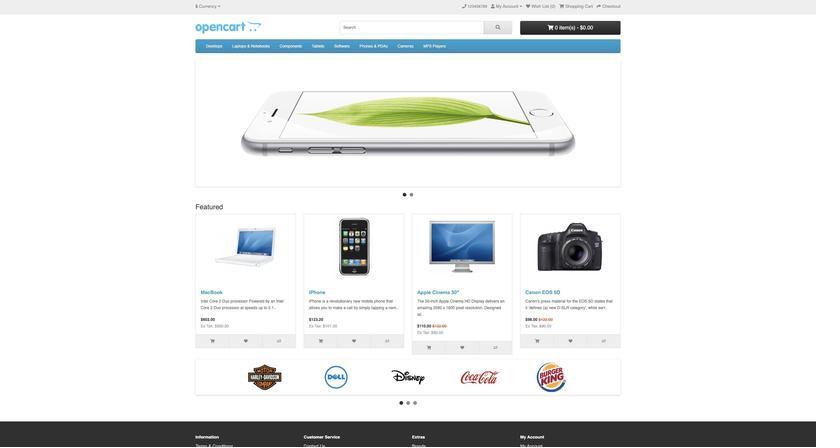 Task type: locate. For each thing, give the bounding box(es) containing it.
1 vertical spatial 2
[[210, 306, 213, 311]]

2 intel from the left
[[276, 300, 284, 304]]

iphone image
[[321, 215, 387, 280]]

processor
[[230, 300, 248, 304], [222, 306, 239, 311]]

1 vertical spatial $122.00
[[432, 324, 447, 329]]

0 horizontal spatial eos
[[542, 290, 553, 296]]

core
[[209, 300, 218, 304], [201, 306, 209, 311]]

compare this product image
[[277, 340, 281, 344], [385, 340, 389, 344], [602, 340, 606, 344], [494, 346, 498, 350]]

0 vertical spatial iphone
[[309, 290, 325, 296]]

allows
[[309, 306, 320, 311]]

$122.00 for eos
[[539, 318, 553, 322]]

caret down image right currency
[[218, 4, 221, 9]]

iphone up allows at the left of the page
[[309, 300, 321, 304]]

apple
[[417, 290, 431, 296], [439, 300, 449, 304]]

1 vertical spatial processor
[[222, 306, 239, 311]]

call
[[347, 306, 353, 311]]

$110.00
[[417, 324, 431, 329]]

0 vertical spatial my
[[496, 4, 502, 9]]

compare this product image for apple cinema 30"
[[494, 346, 498, 350]]

1 horizontal spatial my
[[520, 435, 526, 440]]

to right you
[[328, 306, 332, 311]]

while
[[588, 306, 597, 311]]

add to cart image down $123.20 ex tax: $101.00
[[318, 340, 323, 344]]

canon eos 5d image
[[538, 215, 603, 280]]

laptops
[[232, 44, 246, 49]]

1 horizontal spatial &
[[374, 44, 377, 49]]

intel core 2 duo processor powered by an intel core 2 duo processor at speeds up to 2.1..
[[201, 300, 284, 311]]

cinema inside the 30-inch apple cinema hd display delivers an amazing 2560 x 1600 pixel resolution. designed sp..
[[450, 300, 464, 304]]

speeds
[[245, 306, 257, 311]]

revolutionary
[[330, 300, 352, 304]]

search image
[[496, 25, 501, 30]]

2 down the macbook link
[[219, 300, 221, 304]]

5d up material
[[554, 290, 560, 296]]

1 & from the left
[[247, 44, 250, 49]]

harley davidson image
[[243, 362, 286, 394]]

2 caret down image from the left
[[520, 4, 522, 9]]

tablets
[[312, 44, 324, 49]]

an inside intel core 2 duo processor powered by an intel core 2 duo processor at speeds up to 2.1..
[[271, 300, 275, 304]]

apple cinema 30"
[[417, 290, 459, 296]]

1 vertical spatial by
[[354, 306, 358, 311]]

5d
[[554, 290, 560, 296], [588, 300, 593, 304]]

add to cart image down $110.00 $122.00 ex tax: $90.00
[[427, 346, 431, 350]]

powered
[[249, 300, 264, 304]]

x
[[443, 306, 445, 311]]

currency
[[199, 4, 217, 9]]

canon
[[525, 290, 541, 296]]

1 horizontal spatial caret down image
[[520, 4, 522, 9]]

add to cart image for iphone
[[318, 340, 323, 344]]

add to cart image
[[210, 340, 215, 344], [318, 340, 323, 344], [535, 340, 539, 344], [427, 346, 431, 350]]

shopping
[[565, 4, 584, 9]]

shopping cart image for shopping cart link
[[559, 4, 564, 9]]

iphone inside iphone is a revolutionary new mobile phone that allows you to make a call by simply tapping a nam..
[[309, 300, 321, 304]]

1 vertical spatial 5d
[[588, 300, 593, 304]]

phone image
[[462, 4, 466, 9]]

1 vertical spatial eos
[[579, 300, 587, 304]]

0 vertical spatial 2
[[219, 300, 221, 304]]

1 vertical spatial iphone
[[309, 300, 321, 304]]

iphone
[[309, 290, 325, 296], [309, 300, 321, 304]]

wish
[[532, 4, 541, 9]]

1 horizontal spatial 2
[[219, 300, 221, 304]]

processor up "at"
[[230, 300, 248, 304]]

$122.00 inside the $98.00 $122.00 ex tax: $80.00
[[539, 318, 553, 322]]

that inside iphone is a revolutionary new mobile phone that allows you to make a call by simply tapping a nam..
[[386, 300, 393, 304]]

0 horizontal spatial apple
[[417, 290, 431, 296]]

0 horizontal spatial an
[[271, 300, 275, 304]]

0 horizontal spatial to
[[264, 306, 267, 311]]

0 horizontal spatial caret down image
[[218, 4, 221, 9]]

0 horizontal spatial by
[[265, 300, 270, 304]]

that
[[386, 300, 393, 304], [606, 300, 613, 304]]

we'r..
[[598, 306, 607, 311]]

$98.00 $122.00 ex tax: $80.00
[[525, 318, 553, 329]]

0 vertical spatial eos
[[542, 290, 553, 296]]

an inside the 30-inch apple cinema hd display delivers an amazing 2560 x 1600 pixel resolution. designed sp..
[[500, 300, 505, 304]]

1 horizontal spatial my account
[[520, 435, 544, 440]]

components
[[280, 44, 302, 49]]

$122.00 up $80.00 at the right
[[539, 318, 553, 322]]

0 horizontal spatial &
[[247, 44, 250, 49]]

1 vertical spatial shopping cart image
[[548, 25, 554, 30]]

add to cart image down $602.00 ex tax: $500.00
[[210, 340, 215, 344]]

0
[[555, 25, 558, 31]]

cinema up pixel
[[450, 300, 464, 304]]

1 an from the left
[[271, 300, 275, 304]]

1 vertical spatial cinema
[[450, 300, 464, 304]]

0 horizontal spatial $122.00
[[432, 324, 447, 329]]

iphone 6 image
[[221, 61, 595, 186]]

tax: down '$602.00'
[[206, 324, 214, 329]]

0 vertical spatial $122.00
[[539, 318, 553, 322]]

1 horizontal spatial $122.00
[[539, 318, 553, 322]]

2 that from the left
[[606, 300, 613, 304]]

1 horizontal spatial an
[[500, 300, 505, 304]]

0 horizontal spatial duo
[[214, 306, 221, 311]]

cinema
[[432, 290, 450, 296], [450, 300, 464, 304]]

1 to from the left
[[264, 306, 267, 311]]

0 horizontal spatial 5d
[[554, 290, 560, 296]]

$602.00
[[201, 318, 215, 322]]

an right delivers
[[500, 300, 505, 304]]

laptops & notebooks link
[[227, 40, 275, 53]]

macbook link
[[201, 290, 223, 296]]

eos
[[542, 290, 553, 296], [579, 300, 587, 304]]

0 horizontal spatial new
[[353, 300, 360, 304]]

$500.00
[[215, 324, 229, 329]]

0 horizontal spatial my account
[[496, 4, 518, 9]]

1 vertical spatial duo
[[214, 306, 221, 311]]

1 vertical spatial apple
[[439, 300, 449, 304]]

1 vertical spatial account
[[527, 435, 544, 440]]

processor left "at"
[[222, 306, 239, 311]]

by right call at the left bottom
[[354, 306, 358, 311]]

0 horizontal spatial intel
[[201, 300, 208, 304]]

1 horizontal spatial apple
[[439, 300, 449, 304]]

caret down image left heart icon
[[520, 4, 522, 9]]

a right is
[[326, 300, 328, 304]]

software link
[[329, 40, 355, 53]]

0 horizontal spatial shopping cart image
[[548, 25, 554, 30]]

5d up while
[[588, 300, 593, 304]]

add to cart image down the $98.00 $122.00 ex tax: $80.00
[[535, 340, 539, 344]]

$0.00
[[580, 25, 593, 31]]

share image
[[597, 4, 601, 9]]

tax:
[[206, 324, 214, 329], [315, 324, 322, 329], [531, 324, 538, 329], [423, 331, 430, 336]]

ex down $110.00
[[417, 331, 422, 336]]

& right laptops
[[247, 44, 250, 49]]

add to wish list image
[[244, 340, 248, 344], [352, 340, 356, 344], [569, 340, 573, 344], [460, 346, 464, 350]]

-
[[577, 25, 579, 31]]

cameras
[[398, 44, 414, 49]]

1 caret down image from the left
[[218, 4, 221, 9]]

by
[[265, 300, 270, 304], [354, 306, 358, 311]]

2 iphone from the top
[[309, 300, 321, 304]]

1 horizontal spatial new
[[549, 306, 556, 311]]

1 that from the left
[[386, 300, 393, 304]]

a left call at the left bottom
[[344, 306, 346, 311]]

duo up '$602.00'
[[214, 306, 221, 311]]

burger king image
[[530, 362, 573, 394]]

ex down $98.00
[[525, 324, 530, 329]]

to right up
[[264, 306, 267, 311]]

0 vertical spatial by
[[265, 300, 270, 304]]

the
[[417, 300, 424, 304]]

0 vertical spatial new
[[353, 300, 360, 304]]

$90.00
[[431, 331, 443, 336]]

$122.00 up $90.00 on the right bottom of the page
[[432, 324, 447, 329]]

$ currency
[[195, 4, 217, 9]]

a left "nam.."
[[385, 306, 388, 311]]

123456789
[[468, 4, 487, 9]]

2 an from the left
[[500, 300, 505, 304]]

0 vertical spatial account
[[503, 4, 518, 9]]

compare this product image for iphone
[[385, 340, 389, 344]]

0 vertical spatial cinema
[[432, 290, 450, 296]]

phones
[[360, 44, 373, 49]]

core up '$602.00'
[[201, 306, 209, 311]]

duo
[[222, 300, 229, 304], [214, 306, 221, 311]]

shopping cart image inside the 0 item(s) - $0.00 button
[[548, 25, 554, 30]]

$101.00
[[323, 324, 337, 329]]

0 vertical spatial 5d
[[554, 290, 560, 296]]

an up 2.1..
[[271, 300, 275, 304]]

shopping cart image
[[559, 4, 564, 9], [548, 25, 554, 30]]

1 horizontal spatial intel
[[276, 300, 284, 304]]

a
[[326, 300, 328, 304], [344, 306, 346, 311], [385, 306, 388, 311]]

$
[[195, 4, 198, 9]]

intel
[[201, 300, 208, 304], [276, 300, 284, 304]]

1 horizontal spatial account
[[527, 435, 544, 440]]

macbook image
[[213, 215, 278, 280]]

0 horizontal spatial my
[[496, 4, 502, 9]]

it
[[525, 306, 527, 311]]

intel down the macbook link
[[201, 300, 208, 304]]

tax: down "$123.20"
[[315, 324, 322, 329]]

$602.00 ex tax: $500.00
[[201, 318, 229, 329]]

1 horizontal spatial shopping cart image
[[559, 4, 564, 9]]

ex inside the $98.00 $122.00 ex tax: $80.00
[[525, 324, 530, 329]]

shopping cart image right (0) in the right top of the page
[[559, 4, 564, 9]]

2 & from the left
[[374, 44, 377, 49]]

$110.00 $122.00 ex tax: $90.00
[[417, 324, 447, 336]]

d-
[[557, 306, 561, 311]]

canon's
[[525, 300, 540, 304]]

press
[[541, 300, 551, 304]]

30-
[[425, 300, 431, 304]]

2 up '$602.00'
[[210, 306, 213, 311]]

0 vertical spatial shopping cart image
[[559, 4, 564, 9]]

duo down the macbook link
[[222, 300, 229, 304]]

your store image
[[195, 21, 261, 34]]

cinema up inch
[[432, 290, 450, 296]]

$122.00 inside $110.00 $122.00 ex tax: $90.00
[[432, 324, 447, 329]]

ex down "$123.20"
[[309, 324, 314, 329]]

my account
[[496, 4, 518, 9], [520, 435, 544, 440]]

add to wish list image for iphone
[[352, 340, 356, 344]]

phones & pdas link
[[355, 40, 393, 53]]

& left pdas
[[374, 44, 377, 49]]

1 horizontal spatial by
[[354, 306, 358, 311]]

you
[[321, 306, 327, 311]]

1 horizontal spatial that
[[606, 300, 613, 304]]

1 vertical spatial my account
[[520, 435, 544, 440]]

shopping cart link
[[559, 4, 593, 9]]

(a)
[[543, 306, 548, 311]]

canon's press material for the eos 5d states that it 'defines (a) new d-slr category', while we'r..
[[525, 300, 613, 311]]

by inside intel core 2 duo processor powered by an intel core 2 duo processor at speeds up to 2.1..
[[265, 300, 270, 304]]

0 vertical spatial duo
[[222, 300, 229, 304]]

eos up press
[[542, 290, 553, 296]]

tax: down $98.00
[[531, 324, 538, 329]]

tax: down $110.00
[[423, 331, 430, 336]]

0 horizontal spatial that
[[386, 300, 393, 304]]

1 vertical spatial new
[[549, 306, 556, 311]]

1 iphone from the top
[[309, 290, 325, 296]]

shopping cart image left "0"
[[548, 25, 554, 30]]

software
[[334, 44, 350, 49]]

0 vertical spatial apple
[[417, 290, 431, 296]]

1 horizontal spatial eos
[[579, 300, 587, 304]]

1 horizontal spatial 5d
[[588, 300, 593, 304]]

tax: inside $123.20 ex tax: $101.00
[[315, 324, 322, 329]]

that up we'r..
[[606, 300, 613, 304]]

that inside canon's press material for the eos 5d states that it 'defines (a) new d-slr category', while we'r..
[[606, 300, 613, 304]]

caret down image
[[218, 4, 221, 9], [520, 4, 522, 9]]

customer
[[304, 435, 324, 440]]

Search text field
[[340, 21, 484, 34]]

by up 2.1..
[[265, 300, 270, 304]]

eos up category',
[[579, 300, 587, 304]]

caret down image inside the my account link
[[520, 4, 522, 9]]

apple up the
[[417, 290, 431, 296]]

new up the simply on the bottom left of the page
[[353, 300, 360, 304]]

core down the macbook link
[[209, 300, 218, 304]]

an
[[271, 300, 275, 304], [500, 300, 505, 304]]

apple up x
[[439, 300, 449, 304]]

that up "nam.."
[[386, 300, 393, 304]]

1 horizontal spatial to
[[328, 306, 332, 311]]

ex down '$602.00'
[[201, 324, 205, 329]]

intel right powered
[[276, 300, 284, 304]]

account
[[503, 4, 518, 9], [527, 435, 544, 440]]

1 horizontal spatial a
[[344, 306, 346, 311]]

iphone up is
[[309, 290, 325, 296]]

new
[[353, 300, 360, 304], [549, 306, 556, 311]]

new left the d-
[[549, 306, 556, 311]]

(0)
[[550, 4, 556, 9]]

2 to from the left
[[328, 306, 332, 311]]

display
[[471, 300, 484, 304]]

tax: inside $602.00 ex tax: $500.00
[[206, 324, 214, 329]]

category',
[[570, 306, 587, 311]]

pixel
[[456, 306, 464, 311]]

compare this product image for canon eos 5d
[[602, 340, 606, 344]]

caret down image for currency
[[218, 4, 221, 9]]

list
[[542, 4, 549, 9]]



Task type: vqa. For each thing, say whether or not it's contained in the screenshot.
Months
no



Task type: describe. For each thing, give the bounding box(es) containing it.
the
[[572, 300, 578, 304]]

'defines
[[529, 306, 542, 311]]

0 horizontal spatial account
[[503, 4, 518, 9]]

ex inside $602.00 ex tax: $500.00
[[201, 324, 205, 329]]

1 vertical spatial my
[[520, 435, 526, 440]]

wish list (0)
[[532, 4, 556, 9]]

slr
[[561, 306, 569, 311]]

compare this product image for macbook
[[277, 340, 281, 344]]

apple cinema 30" link
[[417, 290, 459, 296]]

canon eos 5d
[[525, 290, 560, 296]]

$123.20 ex tax: $101.00
[[309, 318, 337, 329]]

laptops & notebooks
[[232, 44, 270, 49]]

0 vertical spatial core
[[209, 300, 218, 304]]

components link
[[275, 40, 307, 53]]

sp..
[[417, 313, 424, 317]]

30"
[[451, 290, 459, 296]]

caret down image for my account
[[520, 4, 522, 9]]

& for pdas
[[374, 44, 377, 49]]

cart
[[585, 4, 593, 9]]

extras
[[412, 435, 425, 440]]

by inside iphone is a revolutionary new mobile phone that allows you to make a call by simply tapping a nam..
[[354, 306, 358, 311]]

1 vertical spatial core
[[201, 306, 209, 311]]

tablets link
[[307, 40, 329, 53]]

information
[[195, 435, 219, 440]]

states
[[594, 300, 605, 304]]

tax: inside $110.00 $122.00 ex tax: $90.00
[[423, 331, 430, 336]]

ex inside $110.00 $122.00 ex tax: $90.00
[[417, 331, 422, 336]]

iphone is a revolutionary new mobile phone that allows you to make a call by simply tapping a nam..
[[309, 300, 398, 311]]

2.1..
[[268, 306, 276, 311]]

checkout
[[602, 4, 621, 9]]

add to cart image for macbook
[[210, 340, 215, 344]]

user image
[[491, 4, 495, 9]]

$98.00
[[525, 318, 538, 322]]

$122.00 for cinema
[[432, 324, 447, 329]]

material
[[552, 300, 566, 304]]

hd
[[465, 300, 470, 304]]

for
[[567, 300, 571, 304]]

phone
[[374, 300, 385, 304]]

1 intel from the left
[[201, 300, 208, 304]]

add to wish list image for canon eos 5d
[[569, 340, 573, 344]]

0 horizontal spatial a
[[326, 300, 328, 304]]

0 vertical spatial my account
[[496, 4, 518, 9]]

cameras link
[[393, 40, 419, 53]]

dell image
[[315, 362, 358, 394]]

0 vertical spatial processor
[[230, 300, 248, 304]]

0 item(s) - $0.00 button
[[520, 21, 621, 35]]

mobile
[[361, 300, 373, 304]]

add to cart image for canon eos 5d
[[535, 340, 539, 344]]

ex inside $123.20 ex tax: $101.00
[[309, 324, 314, 329]]

apple inside the 30-inch apple cinema hd display delivers an amazing 2560 x 1600 pixel resolution. designed sp..
[[439, 300, 449, 304]]

add to wish list image for macbook
[[244, 340, 248, 344]]

mp3 players
[[423, 44, 446, 49]]

apple cinema 30" image
[[429, 215, 495, 280]]

make
[[333, 306, 342, 311]]

shopping cart image for the 0 item(s) - $0.00 button
[[548, 25, 554, 30]]

add to cart image for apple cinema 30"
[[427, 346, 431, 350]]

heart image
[[526, 4, 530, 9]]

iphone link
[[309, 290, 325, 296]]

mp3 players link
[[419, 40, 451, 53]]

new inside iphone is a revolutionary new mobile phone that allows you to make a call by simply tapping a nam..
[[353, 300, 360, 304]]

notebooks
[[251, 44, 270, 49]]

desktops link
[[201, 40, 227, 53]]

1 horizontal spatial duo
[[222, 300, 229, 304]]

add to wish list image for apple cinema 30"
[[460, 346, 464, 350]]

amazing
[[417, 306, 432, 311]]

to inside intel core 2 duo processor powered by an intel core 2 duo processor at speeds up to 2.1..
[[264, 306, 267, 311]]

checkout link
[[597, 4, 621, 9]]

the 30-inch apple cinema hd display delivers an amazing 2560 x 1600 pixel resolution. designed sp..
[[417, 300, 505, 317]]

to inside iphone is a revolutionary new mobile phone that allows you to make a call by simply tapping a nam..
[[328, 306, 332, 311]]

simply
[[359, 306, 370, 311]]

disney image
[[387, 362, 429, 394]]

coca cola image
[[458, 362, 501, 394]]

tapping
[[371, 306, 384, 311]]

inch
[[431, 300, 438, 304]]

0 item(s) - $0.00
[[554, 25, 593, 31]]

5d inside canon's press material for the eos 5d states that it 'defines (a) new d-slr category', while we'r..
[[588, 300, 593, 304]]

nam..
[[389, 306, 398, 311]]

iphone for iphone
[[309, 290, 325, 296]]

canon eos 5d link
[[525, 290, 560, 296]]

my account link
[[491, 4, 522, 9]]

customer service
[[304, 435, 340, 440]]

macbook
[[201, 290, 223, 296]]

iphone for iphone is a revolutionary new mobile phone that allows you to make a call by simply tapping a nam..
[[309, 300, 321, 304]]

2 horizontal spatial a
[[385, 306, 388, 311]]

item(s)
[[559, 25, 575, 31]]

$123.20
[[309, 318, 323, 322]]

mp3
[[423, 44, 432, 49]]

tax: inside the $98.00 $122.00 ex tax: $80.00
[[531, 324, 538, 329]]

1600
[[446, 306, 455, 311]]

delivers
[[485, 300, 499, 304]]

service
[[325, 435, 340, 440]]

shopping cart
[[565, 4, 593, 9]]

0 horizontal spatial 2
[[210, 306, 213, 311]]

featured
[[195, 203, 223, 211]]

players
[[433, 44, 446, 49]]

new inside canon's press material for the eos 5d states that it 'defines (a) new d-slr category', while we'r..
[[549, 306, 556, 311]]

up
[[258, 306, 263, 311]]

eos inside canon's press material for the eos 5d states that it 'defines (a) new d-slr category', while we'r..
[[579, 300, 587, 304]]

desktops
[[206, 44, 222, 49]]

designed
[[484, 306, 501, 311]]

at
[[240, 306, 244, 311]]

$80.00
[[539, 324, 551, 329]]

& for notebooks
[[247, 44, 250, 49]]



